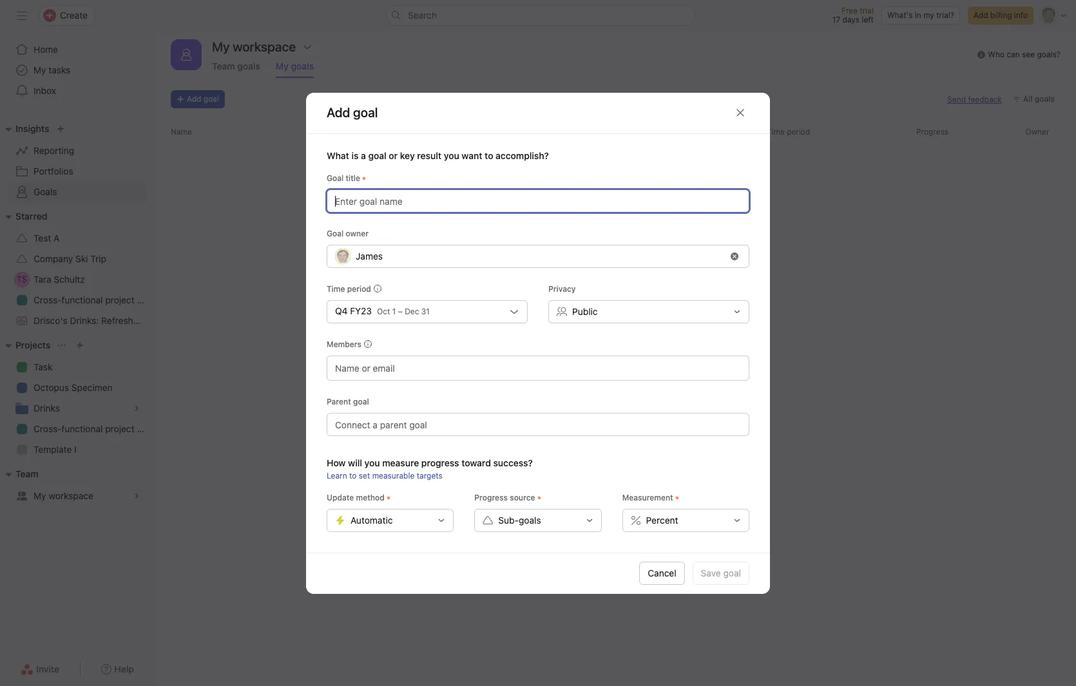 Task type: vqa. For each thing, say whether or not it's contained in the screenshot.
see details, my workspace image
no



Task type: describe. For each thing, give the bounding box(es) containing it.
drisco's drinks: refreshment recommendation
[[34, 315, 230, 326]]

invite
[[36, 664, 59, 675]]

free trial 17 days left
[[832, 6, 874, 24]]

tasks
[[49, 64, 70, 75]]

update method
[[327, 493, 385, 502]]

don't
[[550, 300, 585, 318]]

starred element
[[0, 205, 230, 334]]

goal for goal owner
[[327, 228, 344, 238]]

1 vertical spatial period
[[347, 284, 371, 294]]

Enter goal name text field
[[327, 189, 749, 212]]

feedback
[[968, 94, 1002, 104]]

automatic
[[351, 515, 393, 526]]

company ski trip
[[34, 253, 106, 264]]

my for my goals
[[276, 61, 289, 72]]

goals
[[34, 186, 57, 197]]

cross-functional project plan for drinks:
[[34, 294, 155, 305]]

specimen
[[71, 382, 113, 393]]

how will you measure progress toward success? learn to set measurable targets
[[327, 457, 533, 480]]

my goals
[[276, 61, 314, 72]]

insights element
[[0, 117, 155, 205]]

plan for octopus specimen
[[137, 423, 155, 434]]

goals for my goals
[[291, 61, 314, 72]]

public button
[[548, 300, 749, 323]]

goal for parent goal
[[353, 397, 369, 406]]

hide sidebar image
[[17, 10, 27, 21]]

is
[[352, 150, 359, 161]]

goals link
[[8, 182, 147, 202]]

drinks link
[[8, 398, 147, 419]]

what
[[327, 150, 349, 161]]

invite button
[[12, 658, 68, 681]]

goal for add goal
[[204, 94, 219, 104]]

required image for automatic
[[385, 494, 392, 502]]

name
[[171, 127, 192, 137]]

team for team goals
[[212, 61, 235, 72]]

home
[[34, 44, 58, 55]]

want
[[462, 150, 482, 161]]

owner
[[346, 228, 369, 238]]

any
[[621, 300, 646, 318]]

starred
[[15, 211, 47, 222]]

search button
[[386, 5, 695, 26]]

octopus specimen
[[34, 382, 113, 393]]

measure
[[382, 457, 419, 468]]

method
[[356, 493, 385, 502]]

required image
[[360, 174, 368, 182]]

cross-functional project plan link for drinks:
[[8, 290, 155, 311]]

automatic button
[[327, 509, 454, 532]]

q4 fy23 oct 1 – dec 31
[[335, 305, 430, 316]]

cross-functional project plan link for i
[[8, 419, 155, 439]]

template
[[34, 444, 72, 455]]

my workspace
[[212, 39, 296, 54]]

targets
[[417, 471, 443, 480]]

members
[[327, 339, 362, 349]]

starred button
[[0, 209, 47, 224]]

goal for goal title
[[327, 173, 344, 183]]

source
[[510, 493, 535, 502]]

search list box
[[386, 5, 695, 26]]

privacy
[[548, 284, 576, 294]]

functional for drinks:
[[61, 294, 103, 305]]

goals?
[[1037, 50, 1061, 59]]

recommendation
[[157, 315, 230, 326]]

my goals link
[[276, 61, 314, 78]]

my tasks
[[34, 64, 70, 75]]

teams element
[[0, 463, 155, 509]]

goals yet
[[649, 300, 711, 318]]

fy23
[[350, 305, 372, 316]]

drisco's drinks: refreshment recommendation link
[[8, 311, 230, 331]]

team button
[[0, 467, 38, 482]]

public
[[572, 306, 598, 317]]

days
[[843, 15, 860, 24]]

info
[[1014, 10, 1028, 20]]

see
[[1022, 50, 1035, 59]]

oct
[[377, 306, 390, 316]]

add goal
[[187, 94, 219, 104]]

goal owner
[[327, 228, 369, 238]]

project for i
[[105, 423, 134, 434]]

goal for save goal
[[723, 568, 741, 579]]

in
[[915, 10, 921, 20]]

learn
[[327, 471, 347, 480]]

reporting
[[34, 145, 74, 156]]

result
[[417, 150, 442, 161]]

trial
[[860, 6, 874, 15]]

functional for i
[[61, 423, 103, 434]]

goal title
[[327, 173, 360, 183]]

0 vertical spatial you
[[444, 150, 459, 161]]

billing
[[990, 10, 1012, 20]]

1 horizontal spatial period
[[787, 127, 810, 137]]

sub-goals button
[[475, 509, 602, 532]]

free
[[842, 6, 858, 15]]

required image for sub-goals
[[535, 494, 543, 502]]

what's
[[887, 10, 913, 20]]

trial?
[[936, 10, 954, 20]]

what's in my trial? button
[[882, 6, 960, 24]]

owner
[[1026, 127, 1049, 137]]

cross-functional project plan for i
[[34, 423, 155, 434]]

drinks
[[34, 403, 60, 414]]

how
[[327, 457, 346, 468]]

cross- for drinks
[[34, 423, 61, 434]]

add for add billing info
[[974, 10, 988, 20]]

reporting link
[[8, 140, 147, 161]]

search
[[408, 10, 437, 21]]

1 horizontal spatial time
[[767, 127, 785, 137]]

company ski trip link
[[8, 249, 147, 269]]

projects element
[[0, 334, 155, 463]]

portfolios
[[34, 166, 73, 177]]

schultz
[[54, 274, 85, 285]]

1 vertical spatial time
[[327, 284, 345, 294]]

test
[[34, 233, 51, 244]]

goal right "a"
[[368, 150, 386, 161]]

1
[[392, 306, 396, 316]]

progress
[[421, 457, 459, 468]]

test a link
[[8, 228, 147, 249]]

refreshment
[[101, 315, 154, 326]]

own
[[589, 300, 618, 318]]

task
[[34, 362, 53, 372]]

save goal
[[701, 568, 741, 579]]

measurable
[[372, 471, 415, 480]]



Task type: locate. For each thing, give the bounding box(es) containing it.
time
[[767, 127, 785, 137], [327, 284, 345, 294]]

2 required image from the left
[[535, 494, 543, 502]]

add
[[974, 10, 988, 20], [187, 94, 201, 104]]

cross- inside starred element
[[34, 294, 61, 305]]

2 cross- from the top
[[34, 423, 61, 434]]

functional
[[61, 294, 103, 305], [61, 423, 103, 434]]

drinks:
[[70, 315, 99, 326]]

toward success?
[[462, 457, 533, 468]]

template i
[[34, 444, 76, 455]]

add billing info
[[974, 10, 1028, 20]]

percent
[[646, 515, 678, 526]]

functional down drinks link
[[61, 423, 103, 434]]

0 vertical spatial plan
[[137, 294, 155, 305]]

progress for progress source
[[475, 493, 508, 502]]

projects
[[15, 340, 51, 351]]

who can see goals?
[[988, 50, 1061, 59]]

add for add goal
[[187, 94, 201, 104]]

james
[[356, 250, 383, 261]]

plan for company ski trip
[[137, 294, 155, 305]]

1 horizontal spatial progress
[[916, 127, 949, 137]]

goal
[[327, 173, 344, 183], [327, 228, 344, 238]]

add up name
[[187, 94, 201, 104]]

0 horizontal spatial time period
[[327, 284, 371, 294]]

goal down team goals "link"
[[204, 94, 219, 104]]

0 vertical spatial functional
[[61, 294, 103, 305]]

1 cross-functional project plan link from the top
[[8, 290, 155, 311]]

goals
[[237, 61, 260, 72], [291, 61, 314, 72], [519, 515, 541, 526]]

dec
[[405, 306, 419, 316]]

template i link
[[8, 439, 147, 460]]

goal left title at top left
[[327, 173, 344, 183]]

octopus
[[34, 382, 69, 393]]

0 vertical spatial time period
[[767, 127, 810, 137]]

cross-functional project plan up drinks:
[[34, 294, 155, 305]]

my left tasks
[[34, 64, 46, 75]]

goals inside "link"
[[237, 61, 260, 72]]

cross-functional project plan inside projects element
[[34, 423, 155, 434]]

cross-functional project plan link up drinks:
[[8, 290, 155, 311]]

functional inside projects element
[[61, 423, 103, 434]]

you up set
[[364, 457, 380, 468]]

drisco's
[[34, 315, 67, 326]]

cross- for tara schultz
[[34, 294, 61, 305]]

what is a goal or key result you want to accomplish?
[[327, 150, 549, 161]]

0 horizontal spatial time
[[327, 284, 345, 294]]

1 vertical spatial project
[[105, 423, 134, 434]]

team down the "template"
[[15, 468, 38, 479]]

1 vertical spatial cross-functional project plan
[[34, 423, 155, 434]]

team inside dropdown button
[[15, 468, 38, 479]]

add inside add billing info button
[[974, 10, 988, 20]]

1 vertical spatial functional
[[61, 423, 103, 434]]

ja
[[339, 251, 347, 261]]

progress source
[[475, 493, 535, 502]]

0 vertical spatial add
[[974, 10, 988, 20]]

my down the team dropdown button
[[34, 490, 46, 501]]

1 horizontal spatial goals
[[291, 61, 314, 72]]

2 horizontal spatial required image
[[673, 494, 681, 502]]

ts
[[17, 275, 27, 284]]

goal left owner
[[327, 228, 344, 238]]

0 horizontal spatial you
[[364, 457, 380, 468]]

workspace
[[49, 490, 93, 501]]

project inside projects element
[[105, 423, 134, 434]]

cancel button
[[639, 562, 685, 585]]

required image down learn to set measurable targets link
[[385, 494, 392, 502]]

0 vertical spatial team
[[212, 61, 235, 72]]

octopus specimen link
[[8, 378, 147, 398]]

cross- up drisco's
[[34, 294, 61, 305]]

tara schultz
[[34, 274, 85, 285]]

1 horizontal spatial time period
[[767, 127, 810, 137]]

goal right save at the bottom of page
[[723, 568, 741, 579]]

1 vertical spatial goal
[[327, 228, 344, 238]]

Connect a parent goal text field
[[327, 413, 749, 436]]

set
[[359, 471, 370, 480]]

2 cross-functional project plan link from the top
[[8, 419, 155, 439]]

1 cross-functional project plan from the top
[[34, 294, 155, 305]]

add left billing
[[974, 10, 988, 20]]

will
[[348, 457, 362, 468]]

task link
[[8, 357, 147, 378]]

or
[[389, 150, 398, 161]]

0 vertical spatial project
[[105, 294, 134, 305]]

remove image
[[731, 252, 738, 260]]

1 vertical spatial cross-
[[34, 423, 61, 434]]

0 horizontal spatial add
[[187, 94, 201, 104]]

3 required image from the left
[[673, 494, 681, 502]]

1 horizontal spatial team
[[212, 61, 235, 72]]

goals inside dropdown button
[[519, 515, 541, 526]]

measurement
[[622, 493, 673, 502]]

1 plan from the top
[[137, 294, 155, 305]]

who
[[988, 50, 1005, 59]]

my inside 'link'
[[34, 64, 46, 75]]

functional up drinks:
[[61, 294, 103, 305]]

1 required image from the left
[[385, 494, 392, 502]]

1 project from the top
[[105, 294, 134, 305]]

home link
[[8, 39, 147, 60]]

team for team
[[15, 468, 38, 479]]

required image
[[385, 494, 392, 502], [535, 494, 543, 502], [673, 494, 681, 502]]

–
[[398, 306, 403, 316]]

cross-functional project plan link
[[8, 290, 155, 311], [8, 419, 155, 439]]

left
[[862, 15, 874, 24]]

goal
[[204, 94, 219, 104], [368, 150, 386, 161], [353, 397, 369, 406], [723, 568, 741, 579]]

my inside teams element
[[34, 490, 46, 501]]

progress up sub-
[[475, 493, 508, 502]]

inbox
[[34, 85, 56, 96]]

my
[[924, 10, 934, 20]]

you left want at the top left of page
[[444, 150, 459, 161]]

my workspace link
[[8, 486, 147, 507]]

0 vertical spatial cross-
[[34, 294, 61, 305]]

inbox link
[[8, 81, 147, 101]]

progress down send
[[916, 127, 949, 137]]

1 horizontal spatial add
[[974, 10, 988, 20]]

2 project from the top
[[105, 423, 134, 434]]

progress for progress
[[916, 127, 949, 137]]

1 horizontal spatial you
[[444, 150, 459, 161]]

1 vertical spatial you
[[364, 457, 380, 468]]

1 vertical spatial time period
[[327, 284, 371, 294]]

project up the drisco's drinks: refreshment recommendation link
[[105, 294, 134, 305]]

my for my workspace
[[34, 490, 46, 501]]

2 functional from the top
[[61, 423, 103, 434]]

global element
[[0, 32, 155, 109]]

17
[[832, 15, 840, 24]]

send feedback
[[947, 94, 1002, 104]]

insights button
[[0, 121, 49, 137]]

goal right parent
[[353, 397, 369, 406]]

save
[[701, 568, 721, 579]]

1 vertical spatial cross-functional project plan link
[[8, 419, 155, 439]]

1 cross- from the top
[[34, 294, 61, 305]]

project for drinks:
[[105, 294, 134, 305]]

2 goal from the top
[[327, 228, 344, 238]]

required image up sub-goals dropdown button
[[535, 494, 543, 502]]

q4
[[335, 305, 348, 316]]

1 vertical spatial add
[[187, 94, 201, 104]]

0 horizontal spatial progress
[[475, 493, 508, 502]]

cross- down drinks
[[34, 423, 61, 434]]

2 cross-functional project plan from the top
[[34, 423, 155, 434]]

plan inside projects element
[[137, 423, 155, 434]]

1 goal from the top
[[327, 173, 344, 183]]

add inside add goal button
[[187, 94, 201, 104]]

0 horizontal spatial period
[[347, 284, 371, 294]]

progress
[[916, 127, 949, 137], [475, 493, 508, 502]]

you don't own any goals yet
[[521, 300, 711, 318]]

you inside how will you measure progress toward success? learn to set measurable targets
[[364, 457, 380, 468]]

1 vertical spatial plan
[[137, 423, 155, 434]]

goals for team goals
[[237, 61, 260, 72]]

Name or email text field
[[335, 360, 405, 375]]

team goals link
[[212, 61, 260, 78]]

goals for sub-goals
[[519, 515, 541, 526]]

1 functional from the top
[[61, 294, 103, 305]]

what's in my trial?
[[887, 10, 954, 20]]

31
[[421, 306, 430, 316]]

0 vertical spatial cross-functional project plan link
[[8, 290, 155, 311]]

0 vertical spatial period
[[787, 127, 810, 137]]

1 vertical spatial team
[[15, 468, 38, 479]]

cross-functional project plan inside starred element
[[34, 294, 155, 305]]

0 horizontal spatial goals
[[237, 61, 260, 72]]

send
[[947, 94, 966, 104]]

tara
[[34, 274, 51, 285]]

0 vertical spatial goal
[[327, 173, 344, 183]]

team inside "link"
[[212, 61, 235, 72]]

plan
[[137, 294, 155, 305], [137, 423, 155, 434]]

projects button
[[0, 338, 51, 353]]

test a
[[34, 233, 59, 244]]

add goal button
[[171, 90, 225, 108]]

project inside starred element
[[105, 294, 134, 305]]

0 vertical spatial time
[[767, 127, 785, 137]]

my for my tasks
[[34, 64, 46, 75]]

0 horizontal spatial required image
[[385, 494, 392, 502]]

ski
[[75, 253, 88, 264]]

required image up the "percent" dropdown button
[[673, 494, 681, 502]]

my down my workspace
[[276, 61, 289, 72]]

cross- inside projects element
[[34, 423, 61, 434]]

to accomplish?
[[485, 150, 549, 161]]

team down my workspace
[[212, 61, 235, 72]]

update
[[327, 493, 354, 502]]

required image for percent
[[673, 494, 681, 502]]

plan inside starred element
[[137, 294, 155, 305]]

close this dialog image
[[735, 108, 746, 118]]

project
[[105, 294, 134, 305], [105, 423, 134, 434]]

1 vertical spatial progress
[[475, 493, 508, 502]]

2 horizontal spatial goals
[[519, 515, 541, 526]]

save goal button
[[693, 562, 749, 585]]

0 vertical spatial progress
[[916, 127, 949, 137]]

functional inside starred element
[[61, 294, 103, 305]]

2 plan from the top
[[137, 423, 155, 434]]

you
[[521, 300, 546, 318]]

1 horizontal spatial required image
[[535, 494, 543, 502]]

cross-functional project plan down drinks link
[[34, 423, 155, 434]]

0 vertical spatial cross-functional project plan
[[34, 294, 155, 305]]

cross-functional project plan link up i at the bottom of page
[[8, 419, 155, 439]]

time period
[[767, 127, 810, 137], [327, 284, 371, 294]]

my tasks link
[[8, 60, 147, 81]]

cancel
[[648, 568, 676, 579]]

project down drinks link
[[105, 423, 134, 434]]

0 horizontal spatial team
[[15, 468, 38, 479]]

insights
[[15, 123, 49, 134]]



